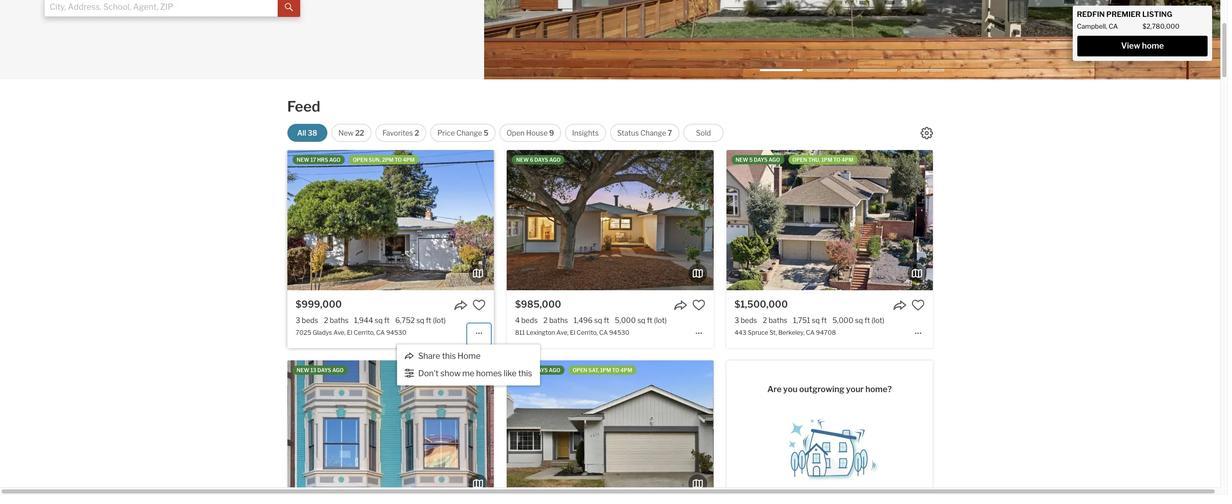 Task type: vqa. For each thing, say whether or not it's contained in the screenshot.
Price
yes



Task type: locate. For each thing, give the bounding box(es) containing it.
all
[[297, 129, 306, 137]]

2 5,000 from the left
[[833, 316, 854, 325]]

new 6 days ago
[[516, 157, 561, 163]]

ft
[[384, 316, 390, 325], [426, 316, 432, 325], [604, 316, 609, 325], [647, 316, 653, 325], [822, 316, 827, 325], [865, 316, 870, 325]]

4 ft from the left
[[647, 316, 653, 325]]

sq right the '1,751'
[[812, 316, 820, 325]]

2 photo of 867 - 871 valencia st, san francisco, ca 94110 image from the left
[[288, 361, 494, 496]]

6 sq from the left
[[855, 316, 863, 325]]

lexington
[[526, 329, 555, 337]]

5,000 sq ft (lot) up 94708
[[833, 316, 885, 325]]

1 (lot) from the left
[[433, 316, 446, 325]]

3 photo of 5215 ernest ave, el cerrito, ca 94530 image from the left
[[714, 361, 920, 496]]

sq right the 1,751 sq ft
[[855, 316, 863, 325]]

1 horizontal spatial 7
[[668, 129, 672, 137]]

94530 down 6,752
[[386, 329, 406, 337]]

photo of 811 lexington ave, el cerrito, ca 94530 image
[[301, 150, 507, 291], [507, 150, 714, 291], [714, 150, 920, 291]]

0 horizontal spatial el
[[347, 329, 352, 337]]

2 horizontal spatial (lot)
[[872, 316, 885, 325]]

2 baths for $999,000
[[324, 316, 349, 325]]

1 horizontal spatial 4pm
[[621, 368, 632, 374]]

2 horizontal spatial favorite button image
[[912, 299, 925, 312]]

1pm
[[822, 157, 833, 163], [600, 368, 611, 374]]

listing
[[1143, 10, 1173, 19]]

favorite button image
[[473, 299, 486, 312], [692, 299, 705, 312], [912, 299, 925, 312]]

4pm right '2pm'
[[403, 157, 415, 163]]

1 horizontal spatial favorite button checkbox
[[912, 299, 925, 312]]

favorite button checkbox
[[692, 299, 705, 312]]

2 horizontal spatial to
[[834, 157, 841, 163]]

1 favorite button image from the left
[[473, 299, 486, 312]]

1 baths from the left
[[330, 316, 349, 325]]

1 horizontal spatial favorite button image
[[692, 299, 705, 312]]

2 horizontal spatial 4pm
[[842, 157, 854, 163]]

0 horizontal spatial to
[[395, 157, 402, 163]]

st,
[[770, 329, 777, 337]]

outgrowing
[[800, 385, 845, 394]]

1 5,000 from the left
[[615, 316, 636, 325]]

1 horizontal spatial 3
[[735, 316, 739, 325]]

status
[[617, 129, 639, 137]]

$999,000
[[296, 299, 342, 310]]

0 horizontal spatial favorite button image
[[473, 299, 486, 312]]

new 17 hrs ago
[[297, 157, 341, 163]]

open for $999,000
[[353, 157, 368, 163]]

are
[[768, 385, 782, 394]]

ave, right gladys
[[333, 329, 346, 337]]

open
[[353, 157, 368, 163], [793, 157, 807, 163], [573, 368, 588, 374]]

0 horizontal spatial change
[[457, 129, 482, 137]]

2 favorite button image from the left
[[692, 299, 705, 312]]

1 2 baths from the left
[[324, 316, 349, 325]]

ago right 'hrs'
[[329, 157, 341, 163]]

New radio
[[331, 124, 371, 142]]

favorite button image for $999,000
[[473, 299, 486, 312]]

beds right 4
[[521, 316, 538, 325]]

2 beds from the left
[[521, 316, 538, 325]]

0 horizontal spatial this
[[442, 352, 456, 361]]

to right sat,
[[612, 368, 619, 374]]

1 horizontal spatial this
[[518, 369, 532, 379]]

1 beds from the left
[[302, 316, 318, 325]]

1 horizontal spatial 5,000
[[833, 316, 854, 325]]

to right thu,
[[834, 157, 841, 163]]

1,944 sq ft
[[354, 316, 390, 325]]

0 horizontal spatial 2 baths
[[324, 316, 349, 325]]

ca
[[1109, 23, 1118, 30], [376, 329, 385, 337], [599, 329, 608, 337], [806, 329, 815, 337]]

6 ft from the left
[[865, 316, 870, 325]]

photo of 7025 gladys ave, el cerrito, ca 94530 image
[[81, 150, 288, 291], [288, 150, 494, 291], [494, 150, 701, 291]]

1pm right sat,
[[600, 368, 611, 374]]

4 beds
[[515, 316, 538, 325]]

to for $1,500,000
[[834, 157, 841, 163]]

photo of 867 - 871 valencia st, san francisco, ca 94110 image
[[81, 361, 288, 496], [288, 361, 494, 496], [494, 361, 701, 496]]

(lot) for $999,000
[[433, 316, 446, 325]]

0 horizontal spatial 5,000 sq ft (lot)
[[615, 316, 667, 325]]

1 vertical spatial 5
[[750, 157, 753, 163]]

new 5 days ago
[[736, 157, 780, 163]]

2 baths up lexington at the bottom of page
[[544, 316, 568, 325]]

3
[[296, 316, 300, 325], [735, 316, 739, 325]]

2 horizontal spatial 2 baths
[[763, 316, 788, 325]]

0 horizontal spatial 5
[[484, 129, 489, 137]]

ago right 6
[[549, 157, 561, 163]]

3 beds up the 7025
[[296, 316, 318, 325]]

view home
[[1121, 41, 1164, 51]]

3 up the 7025
[[296, 316, 300, 325]]

redfin
[[1077, 10, 1105, 19]]

94530 down 1,496 sq ft
[[609, 329, 630, 337]]

sq right 1,944
[[375, 316, 383, 325]]

change for 7
[[641, 129, 666, 137]]

0 horizontal spatial ave,
[[333, 329, 346, 337]]

0 horizontal spatial 1pm
[[600, 368, 611, 374]]

ago
[[329, 157, 341, 163], [549, 157, 561, 163], [769, 157, 780, 163], [332, 368, 344, 374], [549, 368, 560, 374]]

this up show
[[442, 352, 456, 361]]

7 left sold
[[668, 129, 672, 137]]

3 2 baths from the left
[[763, 316, 788, 325]]

2 horizontal spatial beds
[[741, 316, 757, 325]]

5,000 sq ft (lot) for $1,500,000
[[833, 316, 885, 325]]

sat,
[[589, 368, 599, 374]]

2 (lot) from the left
[[654, 316, 667, 325]]

0 horizontal spatial 3
[[296, 316, 300, 325]]

3 beds for $1,500,000
[[735, 316, 757, 325]]

change right status
[[641, 129, 666, 137]]

days for 7
[[534, 368, 548, 374]]

5,000 right 1,496 sq ft
[[615, 316, 636, 325]]

beds for $999,000
[[302, 316, 318, 325]]

13
[[311, 368, 316, 374]]

cerrito, for $999,000
[[354, 329, 375, 337]]

1 horizontal spatial ave,
[[557, 329, 569, 337]]

1 horizontal spatial cerrito,
[[577, 329, 598, 337]]

show
[[441, 369, 461, 379]]

1 el from the left
[[347, 329, 352, 337]]

0 vertical spatial 7
[[668, 129, 672, 137]]

5 ft from the left
[[822, 316, 827, 325]]

beds for $985,000
[[521, 316, 538, 325]]

days
[[535, 157, 548, 163], [754, 157, 768, 163], [317, 368, 331, 374], [534, 368, 548, 374]]

2 94530 from the left
[[609, 329, 630, 337]]

1 horizontal spatial 5,000 sq ft (lot)
[[833, 316, 885, 325]]

1 horizontal spatial 2 baths
[[544, 316, 568, 325]]

change inside radio
[[641, 129, 666, 137]]

house
[[526, 129, 548, 137]]

3 beds up 443
[[735, 316, 757, 325]]

ago for $1,500,000
[[769, 157, 780, 163]]

5,000 sq ft (lot) right 1,496 sq ft
[[615, 316, 667, 325]]

3 beds
[[296, 316, 318, 325], [735, 316, 757, 325]]

open left thu,
[[793, 157, 807, 163]]

ave, right lexington at the bottom of page
[[557, 329, 569, 337]]

2 horizontal spatial open
[[793, 157, 807, 163]]

3 for $1,500,000
[[735, 316, 739, 325]]

change right the price
[[457, 129, 482, 137]]

5,000 sq ft (lot)
[[615, 316, 667, 325], [833, 316, 885, 325]]

0 horizontal spatial favorite button checkbox
[[473, 299, 486, 312]]

4pm for $1,500,000
[[842, 157, 854, 163]]

0 horizontal spatial 3 beds
[[296, 316, 318, 325]]

open left sun,
[[353, 157, 368, 163]]

0 horizontal spatial 4pm
[[403, 157, 415, 163]]

1pm for thu,
[[822, 157, 833, 163]]

favorite button checkbox for $1,500,000
[[912, 299, 925, 312]]

2 baths from the left
[[549, 316, 568, 325]]

baths up the 7025 gladys ave, el cerrito, ca 94530
[[330, 316, 349, 325]]

cerrito, down the "1,496"
[[577, 329, 598, 337]]

2 up lexington at the bottom of page
[[544, 316, 548, 325]]

change
[[457, 129, 482, 137], [641, 129, 666, 137]]

premier
[[1107, 10, 1141, 19]]

baths for $985,000
[[549, 316, 568, 325]]

0 horizontal spatial cerrito,
[[354, 329, 375, 337]]

3 for $999,000
[[296, 316, 300, 325]]

94530
[[386, 329, 406, 337], [609, 329, 630, 337]]

el right gladys
[[347, 329, 352, 337]]

0 horizontal spatial baths
[[330, 316, 349, 325]]

el
[[347, 329, 352, 337], [570, 329, 575, 337]]

3 favorite button image from the left
[[912, 299, 925, 312]]

photo of 5215 ernest ave, el cerrito, ca 94530 image
[[301, 361, 507, 496], [507, 361, 714, 496], [714, 361, 920, 496]]

2 for $985,000
[[544, 316, 548, 325]]

2 ave, from the left
[[557, 329, 569, 337]]

1pm right thu,
[[822, 157, 833, 163]]

3 beds for $999,000
[[296, 316, 318, 325]]

2 favorite button checkbox from the left
[[912, 299, 925, 312]]

6
[[530, 157, 533, 163]]

1 5,000 sq ft (lot) from the left
[[615, 316, 667, 325]]

favorite button image for $1,500,000
[[912, 299, 925, 312]]

ave, for $985,000
[[557, 329, 569, 337]]

0 vertical spatial 1pm
[[822, 157, 833, 163]]

sun,
[[369, 157, 381, 163]]

94530 for $999,000
[[386, 329, 406, 337]]

3 beds from the left
[[741, 316, 757, 325]]

3 up 443
[[735, 316, 739, 325]]

1 horizontal spatial 3 beds
[[735, 316, 757, 325]]

7 right like
[[530, 368, 533, 374]]

0 horizontal spatial (lot)
[[433, 316, 446, 325]]

dialog
[[397, 345, 540, 386]]

don't show me homes like this
[[418, 369, 532, 379]]

days for 5
[[754, 157, 768, 163]]

2 3 beds from the left
[[735, 316, 757, 325]]

2 baths up gladys
[[324, 316, 349, 325]]

2 right favorites
[[415, 129, 419, 137]]

favorite button checkbox
[[473, 299, 486, 312], [912, 299, 925, 312]]

1 horizontal spatial 1pm
[[822, 157, 833, 163]]

94708
[[816, 329, 836, 337]]

443
[[735, 329, 747, 337]]

baths
[[330, 316, 349, 325], [549, 316, 568, 325], [769, 316, 788, 325]]

1 change from the left
[[457, 129, 482, 137]]

favorites
[[383, 129, 413, 137]]

favorite button checkbox for $999,000
[[473, 299, 486, 312]]

2 2 baths from the left
[[544, 316, 568, 325]]

2 3 from the left
[[735, 316, 739, 325]]

3 (lot) from the left
[[872, 316, 885, 325]]

beds up 443
[[741, 316, 757, 325]]

sq right 1,496 sq ft
[[638, 316, 646, 325]]

home
[[458, 352, 481, 361]]

2 horizontal spatial baths
[[769, 316, 788, 325]]

2 baths
[[324, 316, 349, 325], [544, 316, 568, 325], [763, 316, 788, 325]]

baths for $1,500,000
[[769, 316, 788, 325]]

change inside 'radio'
[[457, 129, 482, 137]]

5
[[484, 129, 489, 137], [750, 157, 753, 163]]

option group
[[287, 124, 724, 142]]

submit search image
[[285, 3, 293, 11]]

2 change from the left
[[641, 129, 666, 137]]

ago for $985,000
[[549, 157, 561, 163]]

sq
[[375, 316, 383, 325], [416, 316, 424, 325], [594, 316, 602, 325], [638, 316, 646, 325], [812, 316, 820, 325], [855, 316, 863, 325]]

4pm
[[403, 157, 415, 163], [842, 157, 854, 163], [621, 368, 632, 374]]

0 horizontal spatial open
[[353, 157, 368, 163]]

3 baths from the left
[[769, 316, 788, 325]]

1 horizontal spatial 94530
[[609, 329, 630, 337]]

7
[[668, 129, 672, 137], [530, 368, 533, 374]]

open for $1,500,000
[[793, 157, 807, 163]]

1 horizontal spatial baths
[[549, 316, 568, 325]]

0 horizontal spatial 5,000
[[615, 316, 636, 325]]

(lot)
[[433, 316, 446, 325], [654, 316, 667, 325], [872, 316, 885, 325]]

5,000 up 94708
[[833, 316, 854, 325]]

sq right the "1,496"
[[594, 316, 602, 325]]

cerrito, down 1,944
[[354, 329, 375, 337]]

1 horizontal spatial el
[[570, 329, 575, 337]]

2 up gladys
[[324, 316, 328, 325]]

1 photo of 7025 gladys ave, el cerrito, ca 94530 image from the left
[[81, 150, 288, 291]]

0 horizontal spatial 94530
[[386, 329, 406, 337]]

9
[[549, 129, 554, 137]]

redfin premier listing
[[1077, 10, 1173, 19]]

baths up 811 lexington ave, el cerrito, ca 94530
[[549, 316, 568, 325]]

2 cerrito, from the left
[[577, 329, 598, 337]]

2 photo of 811 lexington ave, el cerrito, ca 94530 image from the left
[[507, 150, 714, 291]]

beds
[[302, 316, 318, 325], [521, 316, 538, 325], [741, 316, 757, 325]]

cerrito,
[[354, 329, 375, 337], [577, 329, 598, 337]]

2 up spruce
[[763, 316, 767, 325]]

1 ave, from the left
[[333, 329, 346, 337]]

38
[[308, 129, 317, 137]]

feed
[[287, 98, 320, 115]]

home
[[1142, 41, 1164, 51]]

beds for $1,500,000
[[741, 316, 757, 325]]

baths up 'st,'
[[769, 316, 788, 325]]

2 el from the left
[[570, 329, 575, 337]]

1 horizontal spatial beds
[[521, 316, 538, 325]]

thu,
[[808, 157, 821, 163]]

0 horizontal spatial beds
[[302, 316, 318, 325]]

0 horizontal spatial 7
[[530, 368, 533, 374]]

2 photo of 7025 gladys ave, el cerrito, ca 94530 image from the left
[[288, 150, 494, 291]]

el down the "1,496"
[[570, 329, 575, 337]]

you
[[784, 385, 798, 394]]

new
[[297, 157, 309, 163], [516, 157, 529, 163], [736, 157, 748, 163], [297, 368, 309, 374], [516, 368, 529, 374]]

1 vertical spatial 1pm
[[600, 368, 611, 374]]

4pm right sat,
[[621, 368, 632, 374]]

1 vertical spatial 7
[[530, 368, 533, 374]]

ago left thu,
[[769, 157, 780, 163]]

this right like
[[518, 369, 532, 379]]

photo of 443 spruce st, berkeley, ca 94708 image
[[520, 150, 727, 291], [727, 150, 933, 291], [933, 150, 1140, 291]]

1 94530 from the left
[[386, 329, 406, 337]]

1 favorite button checkbox from the left
[[473, 299, 486, 312]]

days for 6
[[535, 157, 548, 163]]

3 photo of 7025 gladys ave, el cerrito, ca 94530 image from the left
[[494, 150, 701, 291]]

new
[[338, 129, 354, 137]]

hrs
[[317, 157, 328, 163]]

0 vertical spatial 5
[[484, 129, 489, 137]]

2 5,000 sq ft (lot) from the left
[[833, 316, 885, 325]]

beds up the 7025
[[302, 316, 318, 325]]

1 3 from the left
[[296, 316, 300, 325]]

2 baths up 'st,'
[[763, 316, 788, 325]]

1 horizontal spatial change
[[641, 129, 666, 137]]

1 cerrito, from the left
[[354, 329, 375, 337]]

1 horizontal spatial (lot)
[[654, 316, 667, 325]]

4pm right thu,
[[842, 157, 854, 163]]

1 horizontal spatial 5
[[750, 157, 753, 163]]

1 3 beds from the left
[[296, 316, 318, 325]]

to right '2pm'
[[395, 157, 402, 163]]

open left sat,
[[573, 368, 588, 374]]

sq right 6,752
[[416, 316, 424, 325]]



Task type: describe. For each thing, give the bounding box(es) containing it.
6,752
[[395, 316, 415, 325]]

811 lexington ave, el cerrito, ca 94530
[[515, 329, 630, 337]]

1 photo of 867 - 871 valencia st, san francisco, ca 94110 image from the left
[[81, 361, 288, 496]]

3 photo of 867 - 871 valencia st, san francisco, ca 94110 image from the left
[[494, 361, 701, 496]]

ago left sat,
[[549, 368, 560, 374]]

status change 7
[[617, 129, 672, 137]]

baths for $999,000
[[330, 316, 349, 325]]

5,000 for $985,000
[[615, 316, 636, 325]]

your
[[846, 385, 864, 394]]

1,496 sq ft
[[574, 316, 609, 325]]

open
[[507, 129, 525, 137]]

2 for $1,500,000
[[763, 316, 767, 325]]

ave, for $999,000
[[333, 329, 346, 337]]

Sold radio
[[684, 124, 724, 142]]

1,751 sq ft
[[793, 316, 827, 325]]

22
[[355, 129, 364, 137]]

share
[[418, 352, 440, 361]]

el for $999,000
[[347, 329, 352, 337]]

campbell,
[[1077, 23, 1108, 30]]

open sun, 2pm to 4pm
[[353, 157, 415, 163]]

new for $1,500,000
[[736, 157, 748, 163]]

3 sq from the left
[[594, 316, 602, 325]]

Price Change radio
[[430, 124, 496, 142]]

favorites 2
[[383, 129, 419, 137]]

(lot) for $1,500,000
[[872, 316, 885, 325]]

berkeley,
[[779, 329, 805, 337]]

1 photo of 811 lexington ave, el cerrito, ca 94530 image from the left
[[301, 150, 507, 291]]

Status Change radio
[[610, 124, 680, 142]]

cerrito, for $985,000
[[577, 329, 598, 337]]

spruce
[[748, 329, 768, 337]]

favorite button image for $985,000
[[692, 299, 705, 312]]

campbell, ca
[[1077, 23, 1118, 30]]

1 photo of 5215 ernest ave, el cerrito, ca 94530 image from the left
[[301, 361, 507, 496]]

share this home button
[[404, 352, 481, 361]]

1 vertical spatial this
[[518, 369, 532, 379]]

(lot) for $985,000
[[654, 316, 667, 325]]

1 sq from the left
[[375, 316, 383, 325]]

2 sq from the left
[[416, 316, 424, 325]]

to for $999,000
[[395, 157, 402, 163]]

all 38
[[297, 129, 317, 137]]

dialog containing share this home
[[397, 345, 540, 386]]

All radio
[[287, 124, 327, 142]]

5,000 for $1,500,000
[[833, 316, 854, 325]]

811
[[515, 329, 525, 337]]

2 inside the favorites "radio"
[[415, 129, 419, 137]]

4 sq from the left
[[638, 316, 646, 325]]

new 22
[[338, 129, 364, 137]]

1,496
[[574, 316, 593, 325]]

$1,500,000
[[735, 299, 788, 310]]

2 photo of 5215 ernest ave, el cerrito, ca 94530 image from the left
[[507, 361, 714, 496]]

17
[[311, 157, 316, 163]]

share this home
[[418, 352, 481, 361]]

5 inside price change 'radio'
[[484, 129, 489, 137]]

price change 5
[[437, 129, 489, 137]]

change for 5
[[457, 129, 482, 137]]

1 horizontal spatial to
[[612, 368, 619, 374]]

2pm
[[382, 157, 394, 163]]

443 spruce st, berkeley, ca 94708
[[735, 329, 836, 337]]

2 baths for $1,500,000
[[763, 316, 788, 325]]

ca down 1,496 sq ft
[[599, 329, 608, 337]]

1 photo of 443 spruce st, berkeley, ca 94708 image from the left
[[520, 150, 727, 291]]

4
[[515, 316, 520, 325]]

7025 gladys ave, el cerrito, ca 94530
[[296, 329, 406, 337]]

1pm for sat,
[[600, 368, 611, 374]]

2 for $999,000
[[324, 316, 328, 325]]

$985,000
[[515, 299, 561, 310]]

open sat, 1pm to 4pm
[[573, 368, 632, 374]]

ca down 'premier'
[[1109, 23, 1118, 30]]

7025
[[296, 329, 311, 337]]

an image of a house image
[[779, 412, 881, 482]]

new for $999,000
[[297, 157, 309, 163]]

homes
[[476, 369, 502, 379]]

el for $985,000
[[570, 329, 575, 337]]

0 vertical spatial this
[[442, 352, 456, 361]]

Favorites radio
[[375, 124, 426, 142]]

5 sq from the left
[[812, 316, 820, 325]]

$2,780,000
[[1143, 23, 1180, 30]]

1,751
[[793, 316, 811, 325]]

open thu, 1pm to 4pm
[[793, 157, 854, 163]]

Open House radio
[[500, 124, 561, 142]]

1 horizontal spatial open
[[573, 368, 588, 374]]

3 photo of 443 spruce st, berkeley, ca 94708 image from the left
[[933, 150, 1140, 291]]

new 7 days ago
[[516, 368, 560, 374]]

City, Address, School, Agent, ZIP search field
[[44, 0, 278, 17]]

ca down the 1,751 sq ft
[[806, 329, 815, 337]]

3 ft from the left
[[604, 316, 609, 325]]

don't
[[418, 369, 439, 379]]

open house 9
[[507, 129, 554, 137]]

view
[[1121, 41, 1141, 51]]

gladys
[[313, 329, 332, 337]]

ago right 13
[[332, 368, 344, 374]]

insights
[[572, 129, 599, 137]]

ago for $999,000
[[329, 157, 341, 163]]

are you outgrowing your home?
[[768, 385, 892, 394]]

Insights radio
[[565, 124, 606, 142]]

like
[[504, 369, 517, 379]]

2 photo of 443 spruce st, berkeley, ca 94708 image from the left
[[727, 150, 933, 291]]

3 photo of 811 lexington ave, el cerrito, ca 94530 image from the left
[[714, 150, 920, 291]]

price
[[437, 129, 455, 137]]

5,000 sq ft (lot) for $985,000
[[615, 316, 667, 325]]

new for $985,000
[[516, 157, 529, 163]]

option group containing all
[[287, 124, 724, 142]]

ca down 1,944 sq ft
[[376, 329, 385, 337]]

sold
[[696, 129, 711, 137]]

view home link
[[1077, 35, 1208, 57]]

1,944
[[354, 316, 373, 325]]

new 13 days ago
[[297, 368, 344, 374]]

94530 for $985,000
[[609, 329, 630, 337]]

7 inside status change radio
[[668, 129, 672, 137]]

days for 13
[[317, 368, 331, 374]]

home?
[[866, 385, 892, 394]]

4pm for $999,000
[[403, 157, 415, 163]]

2 baths for $985,000
[[544, 316, 568, 325]]

1 ft from the left
[[384, 316, 390, 325]]

6,752 sq ft (lot)
[[395, 316, 446, 325]]

don't show me homes like this button
[[404, 369, 533, 379]]

2 ft from the left
[[426, 316, 432, 325]]

me
[[462, 369, 475, 379]]



